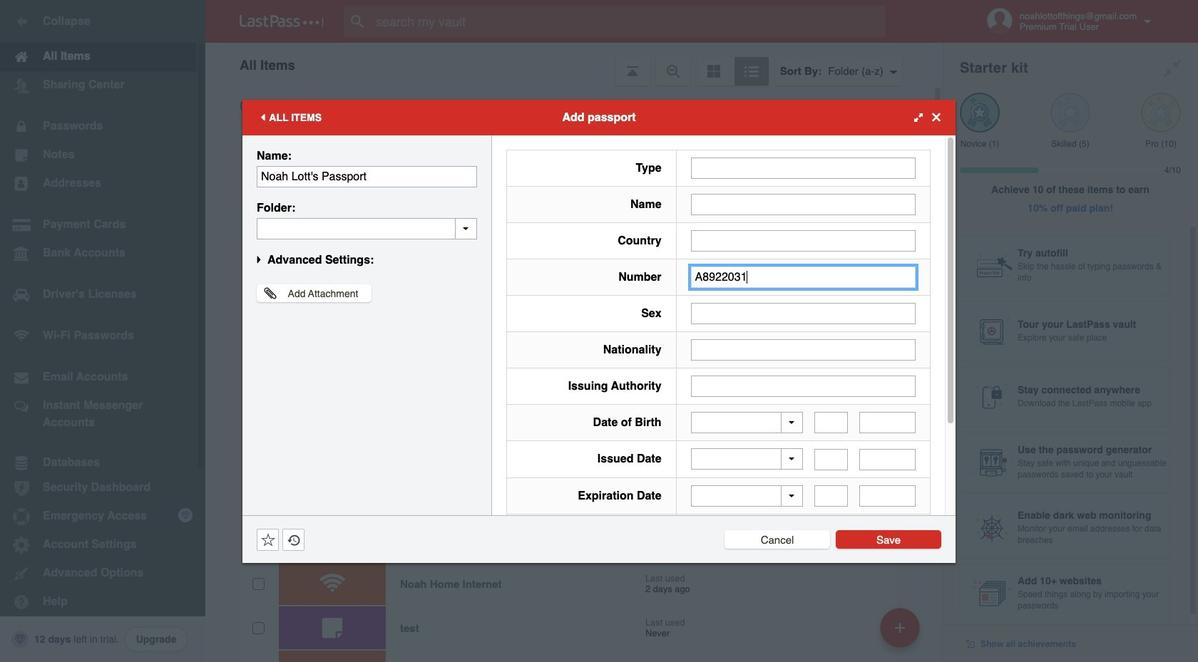 Task type: locate. For each thing, give the bounding box(es) containing it.
dialog
[[243, 100, 956, 618]]

Search search field
[[344, 6, 914, 37]]

None text field
[[691, 157, 916, 179], [691, 194, 916, 215], [691, 339, 916, 361], [691, 376, 916, 397], [860, 412, 916, 434], [860, 486, 916, 507], [691, 157, 916, 179], [691, 194, 916, 215], [691, 339, 916, 361], [691, 376, 916, 397], [860, 412, 916, 434], [860, 486, 916, 507]]

search my vault text field
[[344, 6, 914, 37]]

main navigation navigation
[[0, 0, 205, 663]]

lastpass image
[[240, 15, 324, 28]]

new item navigation
[[875, 604, 929, 663]]

None text field
[[257, 166, 477, 187], [257, 218, 477, 239], [691, 230, 916, 251], [691, 266, 916, 288], [691, 303, 916, 324], [815, 412, 848, 434], [815, 449, 848, 470], [860, 449, 916, 470], [815, 486, 848, 507], [257, 166, 477, 187], [257, 218, 477, 239], [691, 230, 916, 251], [691, 266, 916, 288], [691, 303, 916, 324], [815, 412, 848, 434], [815, 449, 848, 470], [860, 449, 916, 470], [815, 486, 848, 507]]

vault options navigation
[[205, 43, 943, 86]]



Task type: describe. For each thing, give the bounding box(es) containing it.
new item image
[[895, 623, 905, 633]]



Task type: vqa. For each thing, say whether or not it's contained in the screenshot.
text box
yes



